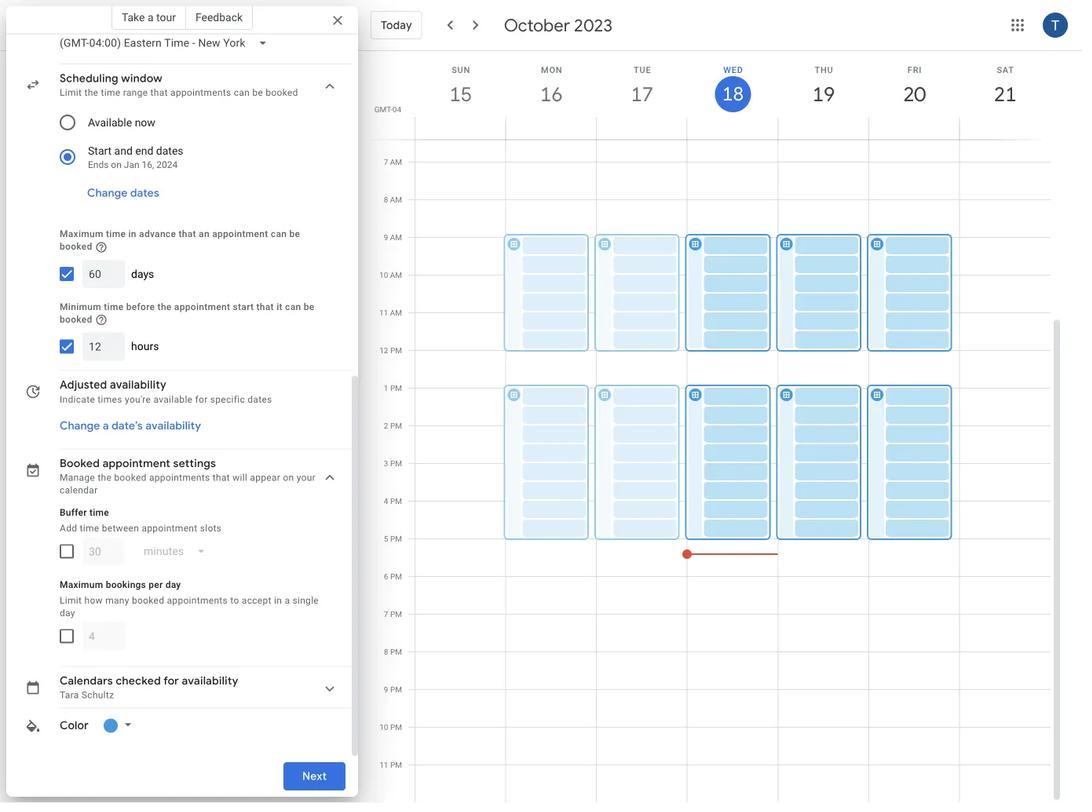 Task type: describe. For each thing, give the bounding box(es) containing it.
8 for 8 pm
[[384, 647, 389, 657]]

fri 20
[[903, 65, 925, 107]]

limit inside maximum bookings per day limit how many booked appointments to accept in a single day
[[60, 596, 82, 607]]

change a date's availability
[[60, 420, 201, 434]]

that inside booked appointment settings manage the booked appointments that will appear on your calendar
[[213, 473, 230, 484]]

advance
[[139, 229, 176, 240]]

sun 15
[[449, 65, 471, 107]]

that inside scheduling window limit the time range that appointments can be booked
[[151, 88, 168, 99]]

scheduling
[[60, 72, 118, 86]]

booked inside minimum time before the appointment start that it can be booked
[[60, 315, 92, 326]]

start
[[88, 145, 112, 158]]

jan
[[124, 160, 140, 171]]

appointment inside the buffer time add time between appointment slots
[[142, 523, 198, 534]]

19 column header
[[778, 51, 870, 139]]

next button
[[284, 758, 346, 796]]

mon 16
[[540, 65, 563, 107]]

8 pm
[[384, 647, 402, 657]]

10 pm
[[380, 723, 402, 732]]

window
[[121, 72, 163, 86]]

4
[[384, 497, 389, 506]]

in inside maximum bookings per day limit how many booked appointments to accept in a single day
[[274, 596, 282, 607]]

time for maximum
[[106, 229, 126, 240]]

am for 11 am
[[390, 308, 402, 317]]

hours
[[131, 341, 159, 354]]

booked inside scheduling window limit the time range that appointments can be booked
[[266, 88, 298, 99]]

am for 7 am
[[390, 157, 402, 167]]

calendars
[[60, 675, 113, 689]]

ends
[[88, 160, 109, 171]]

start and end dates ends on jan 16, 2024
[[88, 145, 183, 171]]

the for window
[[84, 88, 98, 99]]

for inside adjusted availability indicate times you're available for specific dates
[[195, 395, 208, 406]]

a for change
[[103, 420, 109, 434]]

pm for 12 pm
[[390, 346, 402, 355]]

available now
[[88, 116, 155, 129]]

available
[[88, 116, 132, 129]]

appointment inside minimum time before the appointment start that it can be booked
[[174, 302, 230, 313]]

1
[[384, 383, 389, 393]]

change for change a date's availability
[[60, 420, 100, 434]]

9 pm
[[384, 685, 402, 695]]

3
[[384, 459, 389, 468]]

18
[[722, 82, 743, 106]]

7 am
[[384, 157, 402, 167]]

feedback button
[[186, 5, 253, 30]]

1 pm
[[384, 383, 402, 393]]

the for time
[[158, 302, 172, 313]]

9 for 9 pm
[[384, 685, 389, 695]]

that inside minimum time before the appointment start that it can be booked
[[257, 302, 274, 313]]

adjusted
[[60, 379, 107, 393]]

end
[[135, 145, 153, 158]]

color
[[60, 720, 89, 734]]

tue 17
[[630, 65, 653, 107]]

20 column header
[[869, 51, 960, 139]]

can inside "maximum time in advance that an appointment can be booked"
[[271, 229, 287, 240]]

be for window
[[253, 88, 263, 99]]

time right 'add'
[[80, 523, 99, 534]]

pm for 3 pm
[[390, 459, 402, 468]]

before
[[126, 302, 155, 313]]

tour
[[156, 11, 176, 24]]

slots
[[200, 523, 222, 534]]

tara
[[60, 691, 79, 702]]

appointments inside scheduling window limit the time range that appointments can be booked
[[170, 88, 231, 99]]

will
[[233, 473, 248, 484]]

for inside calendars checked for availability tara schultz
[[164, 675, 179, 689]]

an
[[199, 229, 210, 240]]

pm for 8 pm
[[390, 647, 402, 657]]

today
[[381, 18, 412, 32]]

17
[[630, 81, 653, 107]]

thu 19
[[812, 65, 834, 107]]

7 pm
[[384, 610, 402, 619]]

5
[[384, 534, 389, 544]]

19
[[812, 81, 834, 107]]

october
[[504, 14, 570, 36]]

maximum bookings per day limit how many booked appointments to accept in a single day
[[60, 580, 319, 619]]

Maximum days in advance that an appointment can be booked number field
[[89, 260, 119, 289]]

appointment inside booked appointment settings manage the booked appointments that will appear on your calendar
[[103, 457, 170, 472]]

booked appointment settings manage the booked appointments that will appear on your calendar
[[60, 457, 316, 497]]

on inside booked appointment settings manage the booked appointments that will appear on your calendar
[[283, 473, 294, 484]]

2023
[[574, 14, 613, 36]]

booked inside booked appointment settings manage the booked appointments that will appear on your calendar
[[114, 473, 147, 484]]

appointments inside maximum bookings per day limit how many booked appointments to accept in a single day
[[167, 596, 228, 607]]

booked inside maximum bookings per day limit how many booked appointments to accept in a single day
[[132, 596, 164, 607]]

pm for 10 pm
[[390, 723, 402, 732]]

16,
[[142, 160, 154, 171]]

wednesday, october 18, today element
[[715, 76, 752, 112]]

change dates button
[[81, 175, 166, 213]]

change a date's availability button
[[53, 413, 208, 441]]

5 pm
[[384, 534, 402, 544]]

availability for date's
[[146, 420, 201, 434]]

dates inside start and end dates ends on jan 16, 2024
[[156, 145, 183, 158]]

next
[[302, 770, 327, 784]]

pm for 1 pm
[[390, 383, 402, 393]]

a for take
[[148, 11, 154, 24]]

settings
[[173, 457, 216, 472]]

maximum for maximum bookings per day limit how many booked appointments to accept in a single day
[[60, 580, 103, 591]]

2 pm
[[384, 421, 402, 431]]

in inside "maximum time in advance that an appointment can be booked"
[[128, 229, 137, 240]]

your
[[297, 473, 316, 484]]

8 for 8 am
[[384, 195, 388, 204]]

days
[[131, 268, 154, 281]]

11 am
[[380, 308, 402, 317]]

gmt-04
[[375, 104, 401, 114]]

sunday, october 15 element
[[443, 76, 479, 112]]

available
[[154, 395, 193, 406]]

take a tour button
[[111, 5, 186, 30]]

appointment inside "maximum time in advance that an appointment can be booked"
[[212, 229, 268, 240]]

adjusted availability indicate times you're available for specific dates
[[60, 379, 272, 406]]

20
[[903, 81, 925, 107]]

12
[[380, 346, 389, 355]]

21 column header
[[960, 51, 1051, 139]]

6 pm
[[384, 572, 402, 581]]

pm for 4 pm
[[390, 497, 402, 506]]

7 for 7 am
[[384, 157, 388, 167]]

thu
[[815, 65, 834, 75]]

10 for 10 am
[[380, 270, 388, 280]]

16
[[540, 81, 562, 107]]

range
[[123, 88, 148, 99]]

now
[[135, 116, 155, 129]]

that inside "maximum time in advance that an appointment can be booked"
[[179, 229, 196, 240]]

tue
[[634, 65, 652, 75]]

be inside "maximum time in advance that an appointment can be booked"
[[290, 229, 300, 240]]



Task type: locate. For each thing, give the bounding box(es) containing it.
0 horizontal spatial in
[[128, 229, 137, 240]]

2 pm from the top
[[390, 383, 402, 393]]

6
[[384, 572, 389, 581]]

1 vertical spatial limit
[[60, 596, 82, 607]]

maximum inside maximum bookings per day limit how many booked appointments to accept in a single day
[[60, 580, 103, 591]]

3 am from the top
[[390, 233, 402, 242]]

0 vertical spatial appointments
[[170, 88, 231, 99]]

indicate
[[60, 395, 95, 406]]

schultz
[[82, 691, 114, 702]]

pm right 2
[[390, 421, 402, 431]]

limit left "how"
[[60, 596, 82, 607]]

time for minimum
[[104, 302, 124, 313]]

10 for 10 pm
[[380, 723, 389, 732]]

1 7 from the top
[[384, 157, 388, 167]]

7 up '8 am'
[[384, 157, 388, 167]]

1 horizontal spatial in
[[274, 596, 282, 607]]

can for window
[[234, 88, 250, 99]]

2 11 from the top
[[380, 761, 389, 770]]

dates inside adjusted availability indicate times you're available for specific dates
[[248, 395, 272, 406]]

1 vertical spatial be
[[290, 229, 300, 240]]

2 9 from the top
[[384, 685, 389, 695]]

9 for 9 am
[[384, 233, 388, 242]]

1 8 from the top
[[384, 195, 388, 204]]

time inside scheduling window limit the time range that appointments can be booked
[[101, 88, 121, 99]]

friday, october 20 element
[[897, 76, 933, 112]]

8 up the 9 am
[[384, 195, 388, 204]]

the down scheduling
[[84, 88, 98, 99]]

8
[[384, 195, 388, 204], [384, 647, 389, 657]]

am up the 9 am
[[390, 195, 402, 204]]

availability up you're
[[110, 379, 167, 393]]

1 vertical spatial on
[[283, 473, 294, 484]]

take a tour
[[122, 11, 176, 24]]

can
[[234, 88, 250, 99], [271, 229, 287, 240], [285, 302, 301, 313]]

time right buffer
[[90, 508, 109, 519]]

manage
[[60, 473, 95, 484]]

am for 9 am
[[390, 233, 402, 242]]

the right the manage
[[98, 473, 112, 484]]

appointment left slots
[[142, 523, 198, 534]]

12 pm
[[380, 346, 402, 355]]

dates down 16,
[[130, 187, 159, 201]]

1 10 from the top
[[380, 270, 388, 280]]

maximum up maximum days in advance that an appointment can be booked number field
[[60, 229, 104, 240]]

pm
[[390, 346, 402, 355], [390, 383, 402, 393], [390, 421, 402, 431], [390, 459, 402, 468], [390, 497, 402, 506], [390, 534, 402, 544], [390, 572, 402, 581], [390, 610, 402, 619], [390, 647, 402, 657], [390, 685, 402, 695], [390, 723, 402, 732], [390, 761, 402, 770]]

grid
[[365, 51, 1064, 804]]

that left an
[[179, 229, 196, 240]]

pm down "10 pm"
[[390, 761, 402, 770]]

dates up 2024
[[156, 145, 183, 158]]

pm right 1
[[390, 383, 402, 393]]

1 11 from the top
[[380, 308, 388, 317]]

availability inside button
[[146, 420, 201, 434]]

am for 10 am
[[390, 270, 402, 280]]

18 column header
[[687, 51, 779, 139]]

2 vertical spatial appointments
[[167, 596, 228, 607]]

2 vertical spatial can
[[285, 302, 301, 313]]

0 vertical spatial on
[[111, 160, 122, 171]]

on left 'your'
[[283, 473, 294, 484]]

2 horizontal spatial a
[[285, 596, 290, 607]]

booked inside "maximum time in advance that an appointment can be booked"
[[60, 242, 92, 253]]

7 pm from the top
[[390, 572, 402, 581]]

2 limit from the top
[[60, 596, 82, 607]]

appointments right range
[[170, 88, 231, 99]]

on left jan
[[111, 160, 122, 171]]

saturday, october 21 element
[[988, 76, 1024, 112]]

2 vertical spatial a
[[285, 596, 290, 607]]

pm right 3
[[390, 459, 402, 468]]

2024
[[157, 160, 178, 171]]

11 pm from the top
[[390, 723, 402, 732]]

0 vertical spatial the
[[84, 88, 98, 99]]

time left range
[[101, 88, 121, 99]]

in left advance
[[128, 229, 137, 240]]

buffer time add time between appointment slots
[[60, 508, 222, 534]]

the inside booked appointment settings manage the booked appointments that will appear on your calendar
[[98, 473, 112, 484]]

15
[[449, 81, 471, 107]]

calendars checked for availability tara schultz
[[60, 675, 239, 702]]

1 vertical spatial 7
[[384, 610, 389, 619]]

pm for 9 pm
[[390, 685, 402, 695]]

a left tour
[[148, 11, 154, 24]]

1 horizontal spatial day
[[166, 580, 181, 591]]

1 vertical spatial 9
[[384, 685, 389, 695]]

0 vertical spatial dates
[[156, 145, 183, 158]]

4 pm
[[384, 497, 402, 506]]

pm down 9 pm
[[390, 723, 402, 732]]

can inside scheduling window limit the time range that appointments can be booked
[[234, 88, 250, 99]]

9 up "10 pm"
[[384, 685, 389, 695]]

0 vertical spatial for
[[195, 395, 208, 406]]

thursday, october 19 element
[[806, 76, 842, 112]]

7 down 6
[[384, 610, 389, 619]]

time for buffer
[[90, 508, 109, 519]]

wed
[[724, 65, 744, 75]]

pm up 8 pm in the left of the page
[[390, 610, 402, 619]]

appointments left to on the bottom left of page
[[167, 596, 228, 607]]

am for 8 am
[[390, 195, 402, 204]]

dates right the specific
[[248, 395, 272, 406]]

change inside change dates "button"
[[87, 187, 128, 201]]

0 vertical spatial in
[[128, 229, 137, 240]]

2 am from the top
[[390, 195, 402, 204]]

appointments down settings
[[149, 473, 210, 484]]

be
[[253, 88, 263, 99], [290, 229, 300, 240], [304, 302, 315, 313]]

gmt-
[[375, 104, 393, 114]]

checked
[[116, 675, 161, 689]]

in
[[128, 229, 137, 240], [274, 596, 282, 607]]

0 vertical spatial 7
[[384, 157, 388, 167]]

for right checked
[[164, 675, 179, 689]]

1 maximum from the top
[[60, 229, 104, 240]]

0 vertical spatial be
[[253, 88, 263, 99]]

between
[[102, 523, 139, 534]]

0 horizontal spatial on
[[111, 160, 122, 171]]

availability for for
[[182, 675, 239, 689]]

monday, october 16 element
[[534, 76, 570, 112]]

am down '8 am'
[[390, 233, 402, 242]]

pm right 4
[[390, 497, 402, 506]]

15 column header
[[415, 51, 506, 139]]

1 vertical spatial the
[[158, 302, 172, 313]]

0 vertical spatial day
[[166, 580, 181, 591]]

pm right 5
[[390, 534, 402, 544]]

pm right 6
[[390, 572, 402, 581]]

2 vertical spatial be
[[304, 302, 315, 313]]

on
[[111, 160, 122, 171], [283, 473, 294, 484]]

change down the ends
[[87, 187, 128, 201]]

many
[[105, 596, 129, 607]]

appointment left start on the left top of page
[[174, 302, 230, 313]]

4 am from the top
[[390, 270, 402, 280]]

maximum
[[60, 229, 104, 240], [60, 580, 103, 591]]

0 vertical spatial limit
[[60, 88, 82, 99]]

0 horizontal spatial be
[[253, 88, 263, 99]]

a left date's
[[103, 420, 109, 434]]

04
[[393, 104, 401, 114]]

pm for 6 pm
[[390, 572, 402, 581]]

on inside start and end dates ends on jan 16, 2024
[[111, 160, 122, 171]]

times
[[98, 395, 122, 406]]

appointment down change a date's availability button
[[103, 457, 170, 472]]

11 for 11 pm
[[380, 761, 389, 770]]

12 pm from the top
[[390, 761, 402, 770]]

11 down "10 pm"
[[380, 761, 389, 770]]

1 vertical spatial a
[[103, 420, 109, 434]]

4 pm from the top
[[390, 459, 402, 468]]

0 vertical spatial 11
[[380, 308, 388, 317]]

Maximum bookings per day number field
[[89, 623, 119, 651]]

1 vertical spatial day
[[60, 608, 75, 619]]

8 pm from the top
[[390, 610, 402, 619]]

maximum for maximum time in advance that an appointment can be booked
[[60, 229, 104, 240]]

1 horizontal spatial on
[[283, 473, 294, 484]]

3 pm from the top
[[390, 421, 402, 431]]

pm for 7 pm
[[390, 610, 402, 619]]

change down "indicate" in the left of the page
[[60, 420, 100, 434]]

fri
[[908, 65, 923, 75]]

booked
[[60, 457, 100, 472]]

2 7 from the top
[[384, 610, 389, 619]]

0 vertical spatial maximum
[[60, 229, 104, 240]]

limit inside scheduling window limit the time range that appointments can be booked
[[60, 88, 82, 99]]

1 9 from the top
[[384, 233, 388, 242]]

0 vertical spatial a
[[148, 11, 154, 24]]

1 vertical spatial 8
[[384, 647, 389, 657]]

11 for 11 am
[[380, 308, 388, 317]]

None field
[[53, 29, 280, 58]]

0 vertical spatial change
[[87, 187, 128, 201]]

it
[[277, 302, 283, 313]]

option group
[[53, 106, 324, 175]]

2 maximum from the top
[[60, 580, 103, 591]]

5 pm from the top
[[390, 497, 402, 506]]

1 vertical spatial appointments
[[149, 473, 210, 484]]

7 for 7 pm
[[384, 610, 389, 619]]

date's
[[112, 420, 143, 434]]

time inside minimum time before the appointment start that it can be booked
[[104, 302, 124, 313]]

am
[[390, 157, 402, 167], [390, 195, 402, 204], [390, 233, 402, 242], [390, 270, 402, 280], [390, 308, 402, 317]]

1 vertical spatial can
[[271, 229, 287, 240]]

pm for 2 pm
[[390, 421, 402, 431]]

time left before
[[104, 302, 124, 313]]

can inside minimum time before the appointment start that it can be booked
[[285, 302, 301, 313]]

day up calendars
[[60, 608, 75, 619]]

pm right 12
[[390, 346, 402, 355]]

availability right checked
[[182, 675, 239, 689]]

to
[[230, 596, 239, 607]]

10 pm from the top
[[390, 685, 402, 695]]

0 horizontal spatial for
[[164, 675, 179, 689]]

sun
[[452, 65, 471, 75]]

that left it
[[257, 302, 274, 313]]

day right per
[[166, 580, 181, 591]]

that left will
[[213, 473, 230, 484]]

pm down 8 pm in the left of the page
[[390, 685, 402, 695]]

6 pm from the top
[[390, 534, 402, 544]]

that down window
[[151, 88, 168, 99]]

1 vertical spatial in
[[274, 596, 282, 607]]

9 am
[[384, 233, 402, 242]]

time inside "maximum time in advance that an appointment can be booked"
[[106, 229, 126, 240]]

appointment right an
[[212, 229, 268, 240]]

10
[[380, 270, 388, 280], [380, 723, 389, 732]]

today button
[[371, 6, 422, 44]]

the inside scheduling window limit the time range that appointments can be booked
[[84, 88, 98, 99]]

2 vertical spatial availability
[[182, 675, 239, 689]]

availability inside calendars checked for availability tara schultz
[[182, 675, 239, 689]]

change inside change a date's availability button
[[60, 420, 100, 434]]

in right accept
[[274, 596, 282, 607]]

maximum time in advance that an appointment can be booked
[[60, 229, 300, 253]]

0 horizontal spatial day
[[60, 608, 75, 619]]

time down change dates
[[106, 229, 126, 240]]

the inside minimum time before the appointment start that it can be booked
[[158, 302, 172, 313]]

the right before
[[158, 302, 172, 313]]

1 horizontal spatial a
[[148, 11, 154, 24]]

1 vertical spatial maximum
[[60, 580, 103, 591]]

can for time
[[285, 302, 301, 313]]

availability inside adjusted availability indicate times you're available for specific dates
[[110, 379, 167, 393]]

16 column header
[[506, 51, 597, 139]]

single
[[293, 596, 319, 607]]

5 am from the top
[[390, 308, 402, 317]]

availability down available
[[146, 420, 201, 434]]

specific
[[210, 395, 245, 406]]

a inside maximum bookings per day limit how many booked appointments to accept in a single day
[[285, 596, 290, 607]]

8 am
[[384, 195, 402, 204]]

2 vertical spatial the
[[98, 473, 112, 484]]

pm up 9 pm
[[390, 647, 402, 657]]

mon
[[541, 65, 563, 75]]

the
[[84, 88, 98, 99], [158, 302, 172, 313], [98, 473, 112, 484]]

1 limit from the top
[[60, 88, 82, 99]]

appear
[[250, 473, 281, 484]]

0 vertical spatial can
[[234, 88, 250, 99]]

1 vertical spatial dates
[[130, 187, 159, 201]]

sat
[[997, 65, 1015, 75]]

grid containing 15
[[365, 51, 1064, 804]]

am up 12 pm
[[390, 308, 402, 317]]

10 up 11 am
[[380, 270, 388, 280]]

minimum
[[60, 302, 101, 313]]

appointments inside booked appointment settings manage the booked appointments that will appear on your calendar
[[149, 473, 210, 484]]

maximum inside "maximum time in advance that an appointment can be booked"
[[60, 229, 104, 240]]

minimum time before the appointment start that it can be booked
[[60, 302, 315, 326]]

be for time
[[304, 302, 315, 313]]

Minimum amount of hours before the start of the appointment that it can be booked number field
[[89, 333, 119, 362]]

be inside minimum time before the appointment start that it can be booked
[[304, 302, 315, 313]]

a left single
[[285, 596, 290, 607]]

be inside scheduling window limit the time range that appointments can be booked
[[253, 88, 263, 99]]

2 8 from the top
[[384, 647, 389, 657]]

day
[[166, 580, 181, 591], [60, 608, 75, 619]]

2 vertical spatial dates
[[248, 395, 272, 406]]

am down the 9 am
[[390, 270, 402, 280]]

and
[[114, 145, 133, 158]]

10 up 11 pm
[[380, 723, 389, 732]]

time
[[101, 88, 121, 99], [106, 229, 126, 240], [104, 302, 124, 313], [90, 508, 109, 519], [80, 523, 99, 534]]

limit
[[60, 88, 82, 99], [60, 596, 82, 607]]

pm for 11 pm
[[390, 761, 402, 770]]

appointments
[[170, 88, 231, 99], [149, 473, 210, 484], [167, 596, 228, 607]]

scheduling window limit the time range that appointments can be booked
[[60, 72, 298, 99]]

9 up 10 am
[[384, 233, 388, 242]]

dates inside "button"
[[130, 187, 159, 201]]

start
[[233, 302, 254, 313]]

buffer
[[60, 508, 87, 519]]

1 pm from the top
[[390, 346, 402, 355]]

9 pm from the top
[[390, 647, 402, 657]]

change for change dates
[[87, 187, 128, 201]]

accept
[[242, 596, 272, 607]]

am up '8 am'
[[390, 157, 402, 167]]

2 10 from the top
[[380, 723, 389, 732]]

option group containing available now
[[53, 106, 324, 175]]

for left the specific
[[195, 395, 208, 406]]

0 vertical spatial 8
[[384, 195, 388, 204]]

1 vertical spatial 10
[[380, 723, 389, 732]]

you're
[[125, 395, 151, 406]]

wed 18
[[722, 65, 744, 106]]

0 horizontal spatial a
[[103, 420, 109, 434]]

1 vertical spatial availability
[[146, 420, 201, 434]]

2 horizontal spatial be
[[304, 302, 315, 313]]

1 am from the top
[[390, 157, 402, 167]]

1 horizontal spatial be
[[290, 229, 300, 240]]

Buffer time number field
[[89, 538, 119, 567]]

0 vertical spatial 9
[[384, 233, 388, 242]]

0 vertical spatial availability
[[110, 379, 167, 393]]

11 up 12
[[380, 308, 388, 317]]

1 vertical spatial change
[[60, 420, 100, 434]]

maximum up "how"
[[60, 580, 103, 591]]

1 vertical spatial 11
[[380, 761, 389, 770]]

feedback
[[196, 11, 243, 24]]

calendar
[[60, 486, 98, 497]]

how
[[84, 596, 103, 607]]

1 horizontal spatial for
[[195, 395, 208, 406]]

per
[[149, 580, 163, 591]]

21
[[994, 81, 1016, 107]]

0 vertical spatial 10
[[380, 270, 388, 280]]

17 column header
[[596, 51, 688, 139]]

1 vertical spatial for
[[164, 675, 179, 689]]

2
[[384, 421, 389, 431]]

tuesday, october 17 element
[[625, 76, 661, 112]]

limit down scheduling
[[60, 88, 82, 99]]

8 up 9 pm
[[384, 647, 389, 657]]

pm for 5 pm
[[390, 534, 402, 544]]



Task type: vqa. For each thing, say whether or not it's contained in the screenshot.
the topmost the will
no



